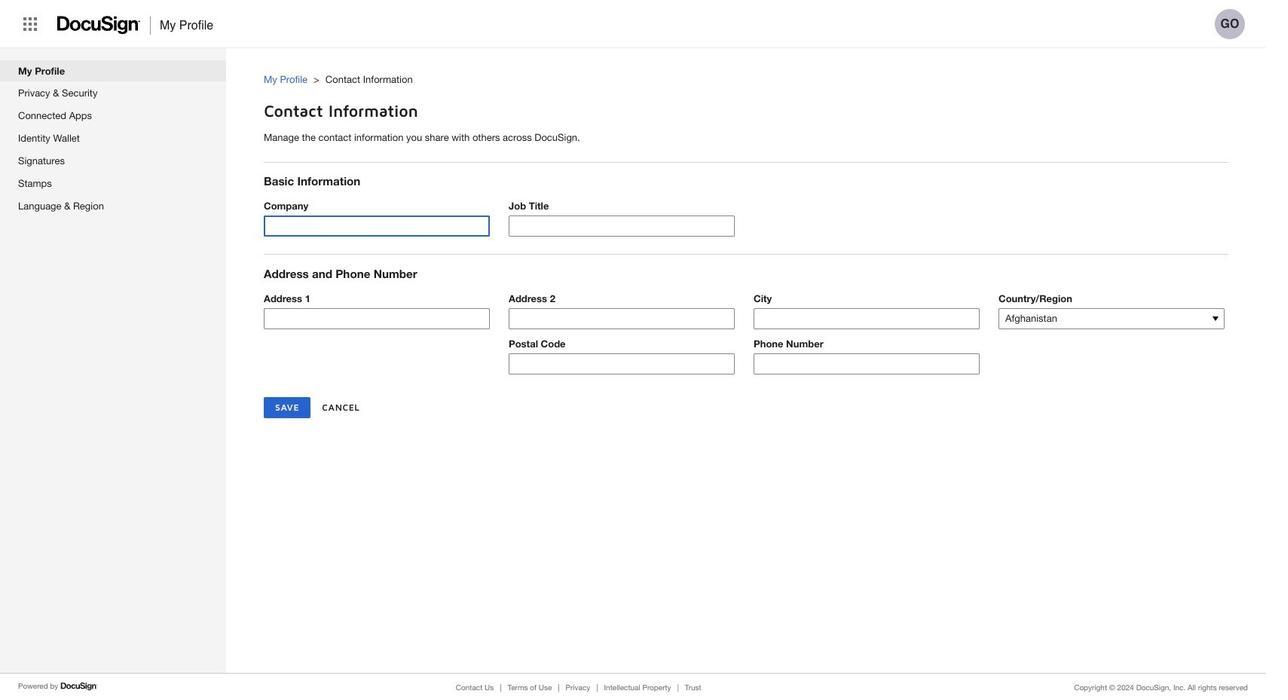 Task type: vqa. For each thing, say whether or not it's contained in the screenshot.
topmost DocuSign Image
yes



Task type: locate. For each thing, give the bounding box(es) containing it.
None text field
[[265, 217, 489, 236], [509, 217, 734, 236], [754, 309, 979, 328], [754, 354, 979, 374], [265, 217, 489, 236], [509, 217, 734, 236], [754, 309, 979, 328], [754, 354, 979, 374]]

None text field
[[265, 309, 489, 328], [509, 309, 734, 328], [509, 354, 734, 374], [265, 309, 489, 328], [509, 309, 734, 328], [509, 354, 734, 374]]

docusign image
[[57, 11, 141, 39], [61, 681, 98, 693]]

0 vertical spatial docusign image
[[57, 11, 141, 39]]

breadcrumb region
[[264, 58, 1266, 90]]



Task type: describe. For each thing, give the bounding box(es) containing it.
1 vertical spatial docusign image
[[61, 681, 98, 693]]



